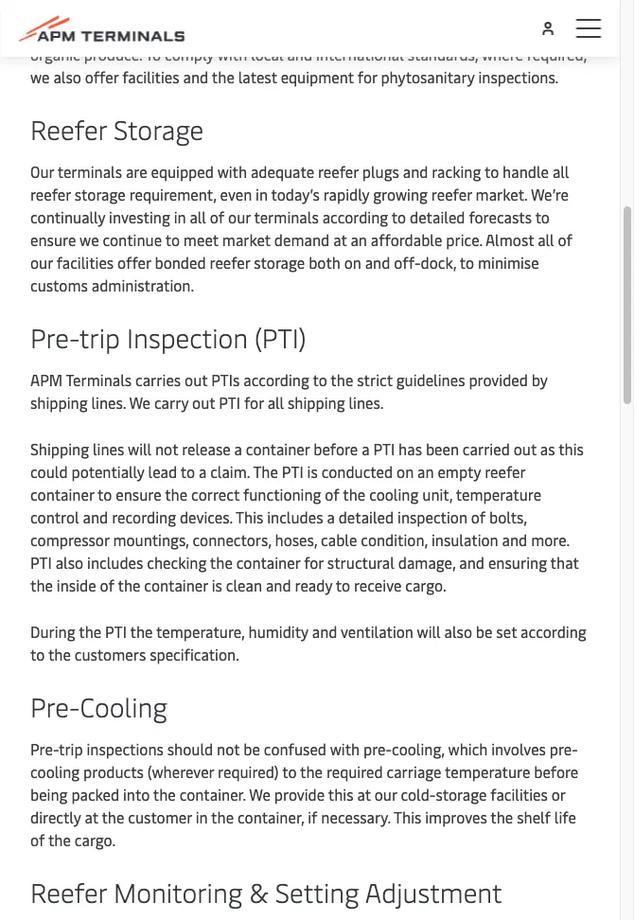 Task type: vqa. For each thing, say whether or not it's contained in the screenshot.
inside
yes



Task type: locate. For each thing, give the bounding box(es) containing it.
1 vertical spatial cargo.
[[75, 830, 115, 850]]

ensure inside our terminals are equipped with adequate reefer plugs and racking to handle all reefer storage requirement, even in today's rapidly growing reefer market. we're continually investing in all of our terminals according to detailed forecasts to ensure we continue to meet market demand at an affordable price. almost all of our facilities offer bonded reefer storage both on and off-dock, to minimise customs administration.
[[30, 230, 76, 250]]

improves
[[425, 807, 487, 827]]

shipping down the apm
[[30, 392, 88, 413]]

pre-
[[364, 739, 392, 759], [550, 739, 578, 759]]

0 horizontal spatial this
[[328, 784, 354, 805]]

1 vertical spatial also
[[56, 552, 83, 573]]

1 horizontal spatial storage
[[254, 252, 305, 273]]

empty
[[438, 462, 481, 482]]

on
[[344, 252, 361, 273], [397, 462, 414, 482]]

according down rapidly
[[322, 207, 388, 227]]

monitoring
[[114, 874, 243, 910]]

0 horizontal spatial an
[[351, 230, 367, 250]]

0 vertical spatial we
[[129, 392, 151, 413]]

cargo. down the damage,
[[405, 575, 446, 595]]

facilities
[[56, 21, 114, 42], [122, 67, 180, 87], [56, 252, 114, 273], [491, 784, 548, 805]]

pre- up being
[[30, 739, 59, 759]]

the inside in addition to complying with local and international laws for food safety, many of our facilities are certified according to international guidelines for handling organic produce. to comply with local and international standards, where required, we also offer facilities and the latest equipment for phytosanitary inspections.
[[212, 67, 235, 87]]

our left cold- in the right bottom of the page
[[375, 784, 397, 805]]

0 vertical spatial also
[[53, 67, 81, 87]]

guidelines down laws
[[382, 21, 451, 42]]

plugs
[[362, 161, 399, 182]]

the
[[253, 462, 278, 482]]

and right clean
[[266, 575, 291, 595]]

in
[[30, 0, 43, 19]]

on down has
[[397, 462, 414, 482]]

1 vertical spatial an
[[418, 462, 434, 482]]

0 horizontal spatial pre-
[[364, 739, 392, 759]]

to up latest
[[273, 21, 287, 42]]

on inside shipping lines will not release a container before a pti has been carried out as this could potentially lead to a claim. the pti is conducted on an empty reefer container to ensure the correct functioning of the cooling unit, temperature control and recording devices. this includes a detailed inspection of bolts, compressor mountings, connectors, hoses, cable condition, insulation and more. pti also includes checking the container for structural damage, and ensuring that the inside of the container is clean and ready to receive cargo.
[[397, 462, 414, 482]]

1 horizontal spatial in
[[196, 807, 208, 827]]

1 horizontal spatial we
[[249, 784, 271, 805]]

1 lines. from the left
[[91, 392, 126, 413]]

0 horizontal spatial we
[[129, 392, 151, 413]]

pti up customers
[[105, 622, 127, 642]]

potentially
[[71, 462, 144, 482]]

also down organic
[[53, 67, 81, 87]]

an
[[351, 230, 367, 250], [418, 462, 434, 482]]

1 shipping from the left
[[30, 392, 88, 413]]

1 vertical spatial includes
[[87, 552, 143, 573]]

pre- down 'during'
[[30, 689, 80, 725]]

carries
[[135, 370, 181, 390]]

temperature
[[456, 484, 542, 505], [445, 762, 530, 782]]

we down carries
[[129, 392, 151, 413]]

detailed inside our terminals are equipped with adequate reefer plugs and racking to handle all reefer storage requirement, even in today's rapidly growing reefer market. we're continually investing in all of our terminals according to detailed forecasts to ensure we continue to meet market demand at an affordable price. almost all of our facilities offer bonded reefer storage both on and off-dock, to minimise customs administration.
[[410, 207, 465, 227]]

0 horizontal spatial be
[[244, 739, 260, 759]]

terminals
[[66, 370, 132, 390]]

reefer for reefer monitoring & setting adjustment
[[30, 874, 107, 910]]

our inside pre-trip inspections should not be confused with pre-cooling, which involves pre- cooling products (wherever required) to the required carriage temperature before being packed into the container. we provide this at our cold-storage facilities or directly at the customer in the container, if necessary. this improves the shelf life of the cargo.
[[375, 784, 397, 805]]

of inside pre-trip inspections should not be confused with pre-cooling, which involves pre- cooling products (wherever required) to the required carriage temperature before being packed into the container. we provide this at our cold-storage facilities or directly at the customer in the container, if necessary. this improves the shelf life of the cargo.
[[30, 830, 45, 850]]

1 horizontal spatial cargo.
[[405, 575, 446, 595]]

this down cold- in the right bottom of the page
[[394, 807, 422, 827]]

according down (pti)
[[244, 370, 309, 390]]

to
[[106, 0, 120, 19], [273, 21, 287, 42], [485, 161, 499, 182], [392, 207, 406, 227], [535, 207, 550, 227], [165, 230, 180, 250], [460, 252, 474, 273], [313, 370, 327, 390], [181, 462, 195, 482], [98, 484, 112, 505], [336, 575, 350, 595], [30, 644, 45, 665], [282, 762, 297, 782]]

structural
[[327, 552, 395, 573]]

pre-trip inspection (pti)
[[30, 320, 306, 355]]

2 vertical spatial out
[[514, 439, 537, 459]]

is up functioning
[[307, 462, 318, 482]]

carriage
[[387, 762, 442, 782]]

1 horizontal spatial at
[[333, 230, 347, 250]]

0 vertical spatial on
[[344, 252, 361, 273]]

1 horizontal spatial lines.
[[349, 392, 383, 413]]

0 vertical spatial this
[[236, 507, 264, 527]]

1 vertical spatial local
[[251, 44, 284, 64]]

0 horizontal spatial includes
[[87, 552, 143, 573]]

to down potentially
[[98, 484, 112, 505]]

are inside our terminals are equipped with adequate reefer plugs and racking to handle all reefer storage requirement, even in today's rapidly growing reefer market. we're continually investing in all of our terminals according to detailed forecasts to ensure we continue to meet market demand at an affordable price. almost all of our facilities offer bonded reefer storage both on and off-dock, to minimise customs administration.
[[126, 161, 147, 182]]

to down confused
[[282, 762, 297, 782]]

1 reefer from the top
[[30, 111, 107, 147]]

is left clean
[[212, 575, 222, 595]]

offer inside in addition to complying with local and international laws for food safety, many of our facilities are certified according to international guidelines for handling organic produce. to comply with local and international standards, where required, we also offer facilities and the latest equipment for phytosanitary inspections.
[[85, 67, 119, 87]]

lines. down strict
[[349, 392, 383, 413]]

0 vertical spatial pre-
[[30, 320, 79, 355]]

3 pre- from the top
[[30, 739, 59, 759]]

container up clean
[[236, 552, 300, 573]]

2 pre- from the top
[[30, 689, 80, 725]]

0 vertical spatial cargo.
[[405, 575, 446, 595]]

1 horizontal spatial this
[[559, 439, 584, 459]]

1 vertical spatial this
[[328, 784, 354, 805]]

0 horizontal spatial ensure
[[30, 230, 76, 250]]

minimise
[[478, 252, 539, 273]]

this right as
[[559, 439, 584, 459]]

also inside the during the pti the temperature, humidity and ventilation will also be set according to the customers specification.
[[444, 622, 472, 642]]

(wherever
[[147, 762, 214, 782]]

ensure inside shipping lines will not release a container before a pti has been carried out as this could potentially lead to a claim. the pti is conducted on an empty reefer container to ensure the correct functioning of the cooling unit, temperature control and recording devices. this includes a detailed inspection of bolts, compressor mountings, connectors, hoses, cable condition, insulation and more. pti also includes checking the container for structural damage, and ensuring that the inside of the container is clean and ready to receive cargo.
[[116, 484, 162, 505]]

0 horizontal spatial before
[[314, 439, 358, 459]]

will
[[128, 439, 152, 459], [417, 622, 441, 642]]

the inside apm terminals carries out ptis according to the strict guidelines provided by shipping lines. we carry out pti for all shipping lines.
[[331, 370, 353, 390]]

2 vertical spatial in
[[196, 807, 208, 827]]

on right both
[[344, 252, 361, 273]]

0 horizontal spatial not
[[155, 439, 178, 459]]

of right many
[[570, 0, 585, 19]]

price.
[[446, 230, 482, 250]]

this inside pre-trip inspections should not be confused with pre-cooling, which involves pre- cooling products (wherever required) to the required carriage temperature before being packed into the container. we provide this at our cold-storage facilities or directly at the customer in the container, if necessary. this improves the shelf life of the cargo.
[[394, 807, 422, 827]]

is
[[307, 462, 318, 482], [212, 575, 222, 595]]

we
[[30, 67, 50, 87], [80, 230, 99, 250]]

pti down the ptis
[[219, 392, 241, 413]]

1 vertical spatial at
[[357, 784, 371, 805]]

0 horizontal spatial shipping
[[30, 392, 88, 413]]

temperature inside pre-trip inspections should not be confused with pre-cooling, which involves pre- cooling products (wherever required) to the required carriage temperature before being packed into the container. we provide this at our cold-storage facilities or directly at the customer in the container, if necessary. this improves the shelf life of the cargo.
[[445, 762, 530, 782]]

pre- up the apm
[[30, 320, 79, 355]]

0 vertical spatial be
[[476, 622, 493, 642]]

0 vertical spatial ensure
[[30, 230, 76, 250]]

trip inside pre-trip inspections should not be confused with pre-cooling, which involves pre- cooling products (wherever required) to the required carriage temperature before being packed into the container. we provide this at our cold-storage facilities or directly at the customer in the container, if necessary. this improves the shelf life of the cargo.
[[59, 739, 83, 759]]

are up 'requirement,'
[[126, 161, 147, 182]]

trip up terminals
[[79, 320, 120, 355]]

cooling
[[369, 484, 419, 505], [30, 762, 80, 782]]

shipping
[[30, 439, 89, 459]]

facilities inside pre-trip inspections should not be confused with pre-cooling, which involves pre- cooling products (wherever required) to the required carriage temperature before being packed into the container. we provide this at our cold-storage facilities or directly at the customer in the container, if necessary. this improves the shelf life of the cargo.
[[491, 784, 548, 805]]

shipping down (pti)
[[288, 392, 345, 413]]

2 reefer from the top
[[30, 874, 107, 910]]

will right ventilation
[[417, 622, 441, 642]]

pre- for pre-trip inspections should not be confused with pre-cooling, which involves pre- cooling products (wherever required) to the required carriage temperature before being packed into the container. we provide this at our cold-storage facilities or directly at the customer in the container, if necessary. this improves the shelf life of the cargo.
[[30, 739, 59, 759]]

includes up hoses,
[[267, 507, 323, 527]]

reefer inside shipping lines will not release a container before a pti has been carried out as this could potentially lead to a claim. the pti is conducted on an empty reefer container to ensure the correct functioning of the cooling unit, temperature control and recording devices. this includes a detailed inspection of bolts, compressor mountings, connectors, hoses, cable condition, insulation and more. pti also includes checking the container for structural damage, and ensuring that the inside of the container is clean and ready to receive cargo.
[[485, 462, 525, 482]]

before
[[314, 439, 358, 459], [534, 762, 579, 782]]

pre- right involves
[[550, 739, 578, 759]]

temperature up bolts,
[[456, 484, 542, 505]]

an inside our terminals are equipped with adequate reefer plugs and racking to handle all reefer storage requirement, even in today's rapidly growing reefer market. we're continually investing in all of our terminals according to detailed forecasts to ensure we continue to meet market demand at an affordable price. almost all of our facilities offer bonded reefer storage both on and off-dock, to minimise customs administration.
[[351, 230, 367, 250]]

in right even
[[256, 184, 268, 204]]

pti down 'compressor'
[[30, 552, 52, 573]]

demand
[[274, 230, 330, 250]]

cooling up being
[[30, 762, 80, 782]]

insulation
[[432, 530, 499, 550]]

1 vertical spatial in
[[174, 207, 186, 227]]

detailed inside shipping lines will not release a container before a pti has been carried out as this could potentially lead to a claim. the pti is conducted on an empty reefer container to ensure the correct functioning of the cooling unit, temperature control and recording devices. this includes a detailed inspection of bolts, compressor mountings, connectors, hoses, cable condition, insulation and more. pti also includes checking the container for structural damage, and ensuring that the inside of the container is clean and ready to receive cargo.
[[339, 507, 394, 527]]

2 shipping from the left
[[288, 392, 345, 413]]

pti
[[219, 392, 241, 413], [373, 439, 395, 459], [282, 462, 304, 482], [30, 552, 52, 573], [105, 622, 127, 642]]

0 vertical spatial before
[[314, 439, 358, 459]]

1 horizontal spatial will
[[417, 622, 441, 642]]

equipment
[[281, 67, 354, 87]]

1 vertical spatial terminals
[[254, 207, 319, 227]]

out left the ptis
[[185, 370, 208, 390]]

1 horizontal spatial detailed
[[410, 207, 465, 227]]

we inside in addition to complying with local and international laws for food safety, many of our facilities are certified according to international guidelines for handling organic produce. to comply with local and international standards, where required, we also offer facilities and the latest equipment for phytosanitary inspections.
[[30, 67, 50, 87]]

pre- for pre-cooling
[[30, 689, 80, 725]]

our terminals are equipped with adequate reefer plugs and racking to handle all reefer storage requirement, even in today's rapidly growing reefer market. we're continually investing in all of our terminals according to detailed forecasts to ensure we continue to meet market demand at an affordable price. almost all of our facilities offer bonded reefer storage both on and off-dock, to minimise customs administration.
[[30, 161, 573, 295]]

apm
[[30, 370, 63, 390]]

reefer down market
[[210, 252, 250, 273]]

detailed up price.
[[410, 207, 465, 227]]

according inside in addition to complying with local and international laws for food safety, many of our facilities are certified according to international guidelines for handling organic produce. to comply with local and international standards, where required, we also offer facilities and the latest equipment for phytosanitary inspections.
[[203, 21, 269, 42]]

1 vertical spatial detailed
[[339, 507, 394, 527]]

clean
[[226, 575, 262, 595]]

1 horizontal spatial is
[[307, 462, 318, 482]]

for right equipment on the top of page
[[358, 67, 377, 87]]

a
[[234, 439, 242, 459], [362, 439, 370, 459], [199, 462, 207, 482], [327, 507, 335, 527]]

has
[[399, 439, 422, 459]]

0 vertical spatial this
[[559, 439, 584, 459]]

apm terminals carries out ptis according to the strict guidelines provided by shipping lines. we carry out pti for all shipping lines.
[[30, 370, 548, 413]]

0 horizontal spatial cooling
[[30, 762, 80, 782]]

1 horizontal spatial pre-
[[550, 739, 578, 759]]

more.
[[531, 530, 570, 550]]

rapidly
[[324, 184, 370, 204]]

0 horizontal spatial we
[[30, 67, 50, 87]]

1 horizontal spatial includes
[[267, 507, 323, 527]]

0 vertical spatial local
[[231, 0, 264, 19]]

1 horizontal spatial be
[[476, 622, 493, 642]]

0 horizontal spatial will
[[128, 439, 152, 459]]

today's
[[271, 184, 320, 204]]

0 horizontal spatial detailed
[[339, 507, 394, 527]]

for up ready
[[304, 552, 324, 573]]

we inside pre-trip inspections should not be confused with pre-cooling, which involves pre- cooling products (wherever required) to the required carriage temperature before being packed into the container. we provide this at our cold-storage facilities or directly at the customer in the container, if necessary. this improves the shelf life of the cargo.
[[249, 784, 271, 805]]

0 vertical spatial out
[[185, 370, 208, 390]]

an up the unit,
[[418, 462, 434, 482]]

1 horizontal spatial ensure
[[116, 484, 162, 505]]

and right humidity
[[312, 622, 337, 642]]

according inside the during the pti the temperature, humidity and ventilation will also be set according to the customers specification.
[[521, 622, 587, 642]]

during
[[30, 622, 75, 642]]

according up latest
[[203, 21, 269, 42]]

1 horizontal spatial on
[[397, 462, 414, 482]]

pre- inside pre-trip inspections should not be confused with pre-cooling, which involves pre- cooling products (wherever required) to the required carriage temperature before being packed into the container. we provide this at our cold-storage facilities or directly at the customer in the container, if necessary. this improves the shelf life of the cargo.
[[30, 739, 59, 759]]

temperature,
[[156, 622, 245, 642]]

we down organic
[[30, 67, 50, 87]]

to
[[145, 44, 161, 64]]

with inside pre-trip inspections should not be confused with pre-cooling, which involves pre- cooling products (wherever required) to the required carriage temperature before being packed into the container. we provide this at our cold-storage facilities or directly at the customer in the container, if necessary. this improves the shelf life of the cargo.
[[330, 739, 360, 759]]

set
[[496, 622, 517, 642]]

ready
[[295, 575, 332, 595]]

and up equipment on the top of page
[[287, 44, 313, 64]]

control
[[30, 507, 79, 527]]

receive
[[354, 575, 402, 595]]

2 pre- from the left
[[550, 739, 578, 759]]

1 horizontal spatial before
[[534, 762, 579, 782]]

all down (pti)
[[268, 392, 284, 413]]

1 vertical spatial trip
[[59, 739, 83, 759]]

we're
[[531, 184, 569, 204]]

cargo. inside pre-trip inspections should not be confused with pre-cooling, which involves pre- cooling products (wherever required) to the required carriage temperature before being packed into the container. we provide this at our cold-storage facilities or directly at the customer in the container, if necessary. this improves the shelf life of the cargo.
[[75, 830, 115, 850]]

1 horizontal spatial terminals
[[254, 207, 319, 227]]

1 horizontal spatial an
[[418, 462, 434, 482]]

1 horizontal spatial we
[[80, 230, 99, 250]]

0 horizontal spatial is
[[212, 575, 222, 595]]

we
[[129, 392, 151, 413], [249, 784, 271, 805]]

this down required
[[328, 784, 354, 805]]

at down packed on the bottom left of the page
[[85, 807, 98, 827]]

according right set
[[521, 622, 587, 642]]

2 horizontal spatial in
[[256, 184, 268, 204]]

of up insulation
[[471, 507, 486, 527]]

ensure
[[30, 230, 76, 250], [116, 484, 162, 505]]

1 vertical spatial are
[[126, 161, 147, 182]]

also
[[53, 67, 81, 87], [56, 552, 83, 573], [444, 622, 472, 642]]

1 vertical spatial pre-
[[30, 689, 80, 725]]

inspections
[[87, 739, 164, 759]]

0 vertical spatial detailed
[[410, 207, 465, 227]]

0 vertical spatial not
[[155, 439, 178, 459]]

in down 'requirement,'
[[174, 207, 186, 227]]

0 vertical spatial are
[[117, 21, 139, 42]]

and up 'compressor'
[[83, 507, 108, 527]]

and up ensuring
[[502, 530, 528, 550]]

0 vertical spatial an
[[351, 230, 367, 250]]

ensuring
[[488, 552, 547, 573]]

reefer down directly
[[30, 874, 107, 910]]

all up the we're
[[553, 161, 569, 182]]

an down rapidly
[[351, 230, 367, 250]]

1 vertical spatial not
[[217, 739, 240, 759]]

2 horizontal spatial storage
[[436, 784, 487, 805]]

0 horizontal spatial lines.
[[91, 392, 126, 413]]

lead
[[148, 462, 177, 482]]

1 horizontal spatial not
[[217, 739, 240, 759]]

produce.
[[84, 44, 142, 64]]

laws
[[388, 0, 418, 19]]

1 horizontal spatial this
[[394, 807, 422, 827]]

with up required
[[330, 739, 360, 759]]

out down the ptis
[[192, 392, 215, 413]]

this inside shipping lines will not release a container before a pti has been carried out as this could potentially lead to a claim. the pti is conducted on an empty reefer container to ensure the correct functioning of the cooling unit, temperature control and recording devices. this includes a detailed inspection of bolts, compressor mountings, connectors, hoses, cable condition, insulation and more. pti also includes checking the container for structural damage, and ensuring that the inside of the container is clean and ready to receive cargo.
[[559, 439, 584, 459]]

ensure up recording
[[116, 484, 162, 505]]

we up container,
[[249, 784, 271, 805]]

with up certified
[[198, 0, 227, 19]]

ptis
[[211, 370, 240, 390]]

0 horizontal spatial cargo.
[[75, 830, 115, 850]]

1 vertical spatial guidelines
[[396, 370, 465, 390]]

out left as
[[514, 439, 537, 459]]

adjustment
[[365, 874, 502, 910]]

storage up continually
[[75, 184, 126, 204]]

includes down mountings,
[[87, 552, 143, 573]]

temperature down which
[[445, 762, 530, 782]]

will right lines
[[128, 439, 152, 459]]

0 vertical spatial guidelines
[[382, 21, 451, 42]]

to inside apm terminals carries out ptis according to the strict guidelines provided by shipping lines. we carry out pti for all shipping lines.
[[313, 370, 327, 390]]

1 vertical spatial we
[[249, 784, 271, 805]]

also down 'compressor'
[[56, 552, 83, 573]]

all right almost
[[538, 230, 554, 250]]

ensure down continually
[[30, 230, 76, 250]]

0 horizontal spatial on
[[344, 252, 361, 273]]

not up lead
[[155, 439, 178, 459]]

0 vertical spatial we
[[30, 67, 50, 87]]

necessary.
[[321, 807, 391, 827]]

and down comply
[[183, 67, 209, 87]]

2 vertical spatial storage
[[436, 784, 487, 805]]

pti inside apm terminals carries out ptis according to the strict guidelines provided by shipping lines. we carry out pti for all shipping lines.
[[219, 392, 241, 413]]

storage
[[75, 184, 126, 204], [254, 252, 305, 273], [436, 784, 487, 805]]

confused
[[264, 739, 327, 759]]

2 vertical spatial at
[[85, 807, 98, 827]]

detailed up cable
[[339, 507, 394, 527]]

with
[[198, 0, 227, 19], [218, 44, 247, 64], [217, 161, 247, 182], [330, 739, 360, 759]]

reefer down carried
[[485, 462, 525, 482]]

out
[[185, 370, 208, 390], [192, 392, 215, 413], [514, 439, 537, 459]]

setting
[[275, 874, 359, 910]]

according
[[203, 21, 269, 42], [322, 207, 388, 227], [244, 370, 309, 390], [521, 622, 587, 642]]

ventilation
[[341, 622, 414, 642]]

are inside in addition to complying with local and international laws for food safety, many of our facilities are certified according to international guidelines for handling organic produce. to comply with local and international standards, where required, we also offer facilities and the latest equipment for phytosanitary inspections.
[[117, 21, 139, 42]]

0 vertical spatial offer
[[85, 67, 119, 87]]

1 vertical spatial temperature
[[445, 762, 530, 782]]

2 vertical spatial pre-
[[30, 739, 59, 759]]

0 horizontal spatial in
[[174, 207, 186, 227]]

be inside the during the pti the temperature, humidity and ventilation will also be set according to the customers specification.
[[476, 622, 493, 642]]

1 vertical spatial offer
[[117, 252, 151, 273]]

lines. down terminals
[[91, 392, 126, 413]]

1 vertical spatial reefer
[[30, 874, 107, 910]]

into
[[123, 784, 150, 805]]

to down the we're
[[535, 207, 550, 227]]

trip
[[79, 320, 120, 355], [59, 739, 83, 759]]

1 horizontal spatial cooling
[[369, 484, 419, 505]]

before up conducted
[[314, 439, 358, 459]]

1 pre- from the top
[[30, 320, 79, 355]]

offer down produce.
[[85, 67, 119, 87]]

certified
[[143, 21, 200, 42]]

facilities up the "shelf"
[[491, 784, 548, 805]]

terminals right 'our'
[[57, 161, 122, 182]]

detailed
[[410, 207, 465, 227], [339, 507, 394, 527]]

with up latest
[[218, 44, 247, 64]]

0 vertical spatial cooling
[[369, 484, 419, 505]]

reefer down racking
[[432, 184, 472, 204]]

to left strict
[[313, 370, 327, 390]]

unit,
[[422, 484, 453, 505]]

bonded
[[155, 252, 206, 273]]

be up "required)"
[[244, 739, 260, 759]]

of down conducted
[[325, 484, 340, 505]]

at inside our terminals are equipped with adequate reefer plugs and racking to handle all reefer storage requirement, even in today's rapidly growing reefer market. we're continually investing in all of our terminals according to detailed forecasts to ensure we continue to meet market demand at an affordable price. almost all of our facilities offer bonded reefer storage both on and off-dock, to minimise customs administration.
[[333, 230, 347, 250]]

1 vertical spatial before
[[534, 762, 579, 782]]

2 lines. from the left
[[349, 392, 383, 413]]

1 vertical spatial this
[[394, 807, 422, 827]]

both
[[309, 252, 341, 273]]

adequate
[[251, 161, 314, 182]]

0 horizontal spatial this
[[236, 507, 264, 527]]

1 vertical spatial we
[[80, 230, 99, 250]]

on inside our terminals are equipped with adequate reefer plugs and racking to handle all reefer storage requirement, even in today's rapidly growing reefer market. we're continually investing in all of our terminals according to detailed forecasts to ensure we continue to meet market demand at an affordable price. almost all of our facilities offer bonded reefer storage both on and off-dock, to minimise customs administration.
[[344, 252, 361, 273]]

trip up being
[[59, 739, 83, 759]]

administration.
[[92, 275, 194, 295]]

1 vertical spatial on
[[397, 462, 414, 482]]

lines.
[[91, 392, 126, 413], [349, 392, 383, 413]]



Task type: describe. For each thing, give the bounding box(es) containing it.
trip for inspections
[[59, 739, 83, 759]]

our
[[30, 161, 54, 182]]

2 horizontal spatial at
[[357, 784, 371, 805]]

inspection
[[398, 507, 468, 527]]

container down checking at left bottom
[[144, 575, 208, 595]]

meet
[[184, 230, 219, 250]]

and down insulation
[[459, 552, 485, 573]]

container.
[[180, 784, 246, 805]]

release
[[182, 439, 231, 459]]

standards,
[[408, 44, 478, 64]]

cooling inside pre-trip inspections should not be confused with pre-cooling, which involves pre- cooling products (wherever required) to the required carriage temperature before being packed into the container. we provide this at our cold-storage facilities or directly at the customer in the container, if necessary. this improves the shelf life of the cargo.
[[30, 762, 80, 782]]

temperature inside shipping lines will not release a container before a pti has been carried out as this could potentially lead to a claim. the pti is conducted on an empty reefer container to ensure the correct functioning of the cooling unit, temperature control and recording devices. this includes a detailed inspection of bolts, compressor mountings, connectors, hoses, cable condition, insulation and more. pti also includes checking the container for structural damage, and ensuring that the inside of the container is clean and ready to receive cargo.
[[456, 484, 542, 505]]

continue
[[103, 230, 162, 250]]

customers
[[75, 644, 146, 665]]

life
[[555, 807, 576, 827]]

claim.
[[210, 462, 250, 482]]

in addition to complying with local and international laws for food safety, many of our facilities are certified according to international guidelines for handling organic produce. to comply with local and international standards, where required, we also offer facilities and the latest equipment for phytosanitary inspections.
[[30, 0, 587, 87]]

guidelines inside in addition to complying with local and international laws for food safety, many of our facilities are certified according to international guidelines for handling organic produce. to comply with local and international standards, where required, we also offer facilities and the latest equipment for phytosanitary inspections.
[[382, 21, 451, 42]]

&
[[249, 874, 268, 910]]

products
[[83, 762, 144, 782]]

also inside shipping lines will not release a container before a pti has been carried out as this could potentially lead to a claim. the pti is conducted on an empty reefer container to ensure the correct functioning of the cooling unit, temperature control and recording devices. this includes a detailed inspection of bolts, compressor mountings, connectors, hoses, cable condition, insulation and more. pti also includes checking the container for structural damage, and ensuring that the inside of the container is clean and ready to receive cargo.
[[56, 552, 83, 573]]

of up meet
[[210, 207, 225, 227]]

before inside pre-trip inspections should not be confused with pre-cooling, which involves pre- cooling products (wherever required) to the required carriage temperature before being packed into the container. we provide this at our cold-storage facilities or directly at the customer in the container, if necessary. this improves the shelf life of the cargo.
[[534, 762, 579, 782]]

we inside our terminals are equipped with adequate reefer plugs and racking to handle all reefer storage requirement, even in today's rapidly growing reefer market. we're continually investing in all of our terminals according to detailed forecasts to ensure we continue to meet market demand at an affordable price. almost all of our facilities offer bonded reefer storage both on and off-dock, to minimise customs administration.
[[80, 230, 99, 250]]

container up the
[[246, 439, 310, 459]]

and inside the during the pti the temperature, humidity and ventilation will also be set according to the customers specification.
[[312, 622, 337, 642]]

mountings,
[[113, 530, 189, 550]]

many
[[529, 0, 567, 19]]

correct
[[191, 484, 240, 505]]

damage,
[[398, 552, 456, 573]]

all up meet
[[190, 207, 206, 227]]

facilities down to
[[122, 67, 180, 87]]

of right inside
[[100, 575, 114, 595]]

growing
[[373, 184, 428, 204]]

all inside apm terminals carries out ptis according to the strict guidelines provided by shipping lines. we carry out pti for all shipping lines.
[[268, 392, 284, 413]]

according inside our terminals are equipped with adequate reefer plugs and racking to handle all reefer storage requirement, even in today's rapidly growing reefer market. we're continually investing in all of our terminals according to detailed forecasts to ensure we continue to meet market demand at an affordable price. almost all of our facilities offer bonded reefer storage both on and off-dock, to minimise customs administration.
[[322, 207, 388, 227]]

even
[[220, 184, 252, 204]]

a down release
[[199, 462, 207, 482]]

reefer up rapidly
[[318, 161, 359, 182]]

handling
[[478, 21, 537, 42]]

container up control
[[30, 484, 94, 505]]

of inside in addition to complying with local and international laws for food safety, many of our facilities are certified according to international guidelines for handling organic produce. to comply with local and international standards, where required, we also offer facilities and the latest equipment for phytosanitary inspections.
[[570, 0, 585, 19]]

cooling,
[[392, 739, 445, 759]]

a up cable
[[327, 507, 335, 527]]

not inside shipping lines will not release a container before a pti has been carried out as this could potentially lead to a claim. the pti is conducted on an empty reefer container to ensure the correct functioning of the cooling unit, temperature control and recording devices. this includes a detailed inspection of bolts, compressor mountings, connectors, hoses, cable condition, insulation and more. pti also includes checking the container for structural damage, and ensuring that the inside of the container is clean and ready to receive cargo.
[[155, 439, 178, 459]]

racking
[[432, 161, 481, 182]]

1 pre- from the left
[[364, 739, 392, 759]]

this inside pre-trip inspections should not be confused with pre-cooling, which involves pre- cooling products (wherever required) to the required carriage temperature before being packed into the container. we provide this at our cold-storage facilities or directly at the customer in the container, if necessary. this improves the shelf life of the cargo.
[[328, 784, 354, 805]]

to down price.
[[460, 252, 474, 273]]

to down structural
[[336, 575, 350, 595]]

humidity
[[249, 622, 308, 642]]

0 vertical spatial international
[[296, 0, 384, 19]]

storage
[[114, 111, 204, 147]]

inspections.
[[478, 67, 558, 87]]

compressor
[[30, 530, 109, 550]]

shelf
[[517, 807, 551, 827]]

directly
[[30, 807, 81, 827]]

reefer down 'our'
[[30, 184, 71, 204]]

facilities inside our terminals are equipped with adequate reefer plugs and racking to handle all reefer storage requirement, even in today's rapidly growing reefer market. we're continually investing in all of our terminals according to detailed forecasts to ensure we continue to meet market demand at an affordable price. almost all of our facilities offer bonded reefer storage both on and off-dock, to minimise customs administration.
[[56, 252, 114, 273]]

pre- for pre-trip inspection (pti)
[[30, 320, 79, 355]]

required)
[[218, 762, 279, 782]]

for inside shipping lines will not release a container before a pti has been carried out as this could potentially lead to a claim. the pti is conducted on an empty reefer container to ensure the correct functioning of the cooling unit, temperature control and recording devices. this includes a detailed inspection of bolts, compressor mountings, connectors, hoses, cable condition, insulation and more. pti also includes checking the container for structural damage, and ensuring that the inside of the container is clean and ready to receive cargo.
[[304, 552, 324, 573]]

pti inside the during the pti the temperature, humidity and ventilation will also be set according to the customers specification.
[[105, 622, 127, 642]]

our up customs at the left top of page
[[30, 252, 53, 273]]

container,
[[238, 807, 304, 827]]

investing
[[109, 207, 170, 227]]

will inside shipping lines will not release a container before a pti has been carried out as this could potentially lead to a claim. the pti is conducted on an empty reefer container to ensure the correct functioning of the cooling unit, temperature control and recording devices. this includes a detailed inspection of bolts, compressor mountings, connectors, hoses, cable condition, insulation and more. pti also includes checking the container for structural damage, and ensuring that the inside of the container is clean and ready to receive cargo.
[[128, 439, 152, 459]]

offer inside our terminals are equipped with adequate reefer plugs and racking to handle all reefer storage requirement, even in today's rapidly growing reefer market. we're continually investing in all of our terminals according to detailed forecasts to ensure we continue to meet market demand at an affordable price. almost all of our facilities offer bonded reefer storage both on and off-dock, to minimise customs administration.
[[117, 252, 151, 273]]

of down the we're
[[558, 230, 573, 250]]

also inside in addition to complying with local and international laws for food safety, many of our facilities are certified according to international guidelines for handling organic produce. to comply with local and international standards, where required, we also offer facilities and the latest equipment for phytosanitary inspections.
[[53, 67, 81, 87]]

forecasts
[[469, 207, 532, 227]]

carry
[[154, 392, 189, 413]]

our inside in addition to complying with local and international laws for food safety, many of our facilities are certified according to international guidelines for handling organic produce. to comply with local and international standards, where required, we also offer facilities and the latest equipment for phytosanitary inspections.
[[30, 21, 53, 42]]

out inside shipping lines will not release a container before a pti has been carried out as this could potentially lead to a claim. the pti is conducted on an empty reefer container to ensure the correct functioning of the cooling unit, temperature control and recording devices. this includes a detailed inspection of bolts, compressor mountings, connectors, hoses, cable condition, insulation and more. pti also includes checking the container for structural damage, and ensuring that the inside of the container is clean and ready to receive cargo.
[[514, 439, 537, 459]]

latest
[[238, 67, 277, 87]]

not inside pre-trip inspections should not be confused with pre-cooling, which involves pre- cooling products (wherever required) to the required carriage temperature before being packed into the container. we provide this at our cold-storage facilities or directly at the customer in the container, if necessary. this improves the shelf life of the cargo.
[[217, 739, 240, 759]]

before inside shipping lines will not release a container before a pti has been carried out as this could potentially lead to a claim. the pti is conducted on an empty reefer container to ensure the correct functioning of the cooling unit, temperature control and recording devices. this includes a detailed inspection of bolts, compressor mountings, connectors, hoses, cable condition, insulation and more. pti also includes checking the container for structural damage, and ensuring that the inside of the container is clean and ready to receive cargo.
[[314, 439, 358, 459]]

reefer for reefer storage
[[30, 111, 107, 147]]

market
[[222, 230, 271, 250]]

with inside our terminals are equipped with adequate reefer plugs and racking to handle all reefer storage requirement, even in today's rapidly growing reefer market. we're continually investing in all of our terminals according to detailed forecasts to ensure we continue to meet market demand at an affordable price. almost all of our facilities offer bonded reefer storage both on and off-dock, to minimise customs administration.
[[217, 161, 247, 182]]

pre-cooling
[[30, 689, 167, 725]]

organic
[[30, 44, 80, 64]]

we inside apm terminals carries out ptis according to the strict guidelines provided by shipping lines. we carry out pti for all shipping lines.
[[129, 392, 151, 413]]

to inside pre-trip inspections should not be confused with pre-cooling, which involves pre- cooling products (wherever required) to the required carriage temperature before being packed into the container. we provide this at our cold-storage facilities or directly at the customer in the container, if necessary. this improves the shelf life of the cargo.
[[282, 762, 297, 782]]

0 horizontal spatial at
[[85, 807, 98, 827]]

conducted
[[322, 462, 393, 482]]

off-
[[394, 252, 421, 273]]

2 vertical spatial international
[[316, 44, 404, 64]]

and up growing
[[403, 161, 428, 182]]

which
[[448, 739, 488, 759]]

to right lead
[[181, 462, 195, 482]]

1 vertical spatial out
[[192, 392, 215, 413]]

by
[[532, 370, 548, 390]]

if
[[308, 807, 318, 827]]

according inside apm terminals carries out ptis according to the strict guidelines provided by shipping lines. we carry out pti for all shipping lines.
[[244, 370, 309, 390]]

for right laws
[[422, 0, 442, 19]]

facilities down addition
[[56, 21, 114, 42]]

to right addition
[[106, 0, 120, 19]]

condition,
[[361, 530, 428, 550]]

in inside pre-trip inspections should not be confused with pre-cooling, which involves pre- cooling products (wherever required) to the required carriage temperature before being packed into the container. we provide this at our cold-storage facilities or directly at the customer in the container, if necessary. this improves the shelf life of the cargo.
[[196, 807, 208, 827]]

cooling inside shipping lines will not release a container before a pti has been carried out as this could potentially lead to a claim. the pti is conducted on an empty reefer container to ensure the correct functioning of the cooling unit, temperature control and recording devices. this includes a detailed inspection of bolts, compressor mountings, connectors, hoses, cable condition, insulation and more. pti also includes checking the container for structural damage, and ensuring that the inside of the container is clean and ready to receive cargo.
[[369, 484, 419, 505]]

packed
[[71, 784, 119, 805]]

that
[[551, 552, 579, 573]]

this inside shipping lines will not release a container before a pti has been carried out as this could potentially lead to a claim. the pti is conducted on an empty reefer container to ensure the correct functioning of the cooling unit, temperature control and recording devices. this includes a detailed inspection of bolts, compressor mountings, connectors, hoses, cable condition, insulation and more. pti also includes checking the container for structural damage, and ensuring that the inside of the container is clean and ready to receive cargo.
[[236, 507, 264, 527]]

handle
[[503, 161, 549, 182]]

and left off-
[[365, 252, 390, 273]]

1 vertical spatial storage
[[254, 252, 305, 273]]

cargo. inside shipping lines will not release a container before a pti has been carried out as this could potentially lead to a claim. the pti is conducted on an empty reefer container to ensure the correct functioning of the cooling unit, temperature control and recording devices. this includes a detailed inspection of bolts, compressor mountings, connectors, hoses, cable condition, insulation and more. pti also includes checking the container for structural damage, and ensuring that the inside of the container is clean and ready to receive cargo.
[[405, 575, 446, 595]]

to up "bonded"
[[165, 230, 180, 250]]

cooling
[[80, 689, 167, 725]]

to up market.
[[485, 161, 499, 182]]

phytosanitary
[[381, 67, 475, 87]]

0 horizontal spatial terminals
[[57, 161, 122, 182]]

storage inside pre-trip inspections should not be confused with pre-cooling, which involves pre- cooling products (wherever required) to the required carriage temperature before being packed into the container. we provide this at our cold-storage facilities or directly at the customer in the container, if necessary. this improves the shelf life of the cargo.
[[436, 784, 487, 805]]

1 vertical spatial is
[[212, 575, 222, 595]]

pti up functioning
[[282, 462, 304, 482]]

required
[[327, 762, 383, 782]]

connectors,
[[193, 530, 271, 550]]

guidelines inside apm terminals carries out ptis according to the strict guidelines provided by shipping lines. we carry out pti for all shipping lines.
[[396, 370, 465, 390]]

pti left has
[[373, 439, 395, 459]]

cold-
[[401, 784, 436, 805]]

lines
[[93, 439, 124, 459]]

been
[[426, 439, 459, 459]]

to down growing
[[392, 207, 406, 227]]

functioning
[[243, 484, 321, 505]]

food
[[445, 0, 477, 19]]

equipped
[[151, 161, 214, 182]]

customs
[[30, 275, 88, 295]]

trip for inspection
[[79, 320, 120, 355]]

our down even
[[228, 207, 251, 227]]

bolts,
[[490, 507, 527, 527]]

customer
[[128, 807, 192, 827]]

0 vertical spatial includes
[[267, 507, 323, 527]]

comply
[[165, 44, 214, 64]]

provided
[[469, 370, 528, 390]]

be inside pre-trip inspections should not be confused with pre-cooling, which involves pre- cooling products (wherever required) to the required carriage temperature before being packed into the container. we provide this at our cold-storage facilities or directly at the customer in the container, if necessary. this improves the shelf life of the cargo.
[[244, 739, 260, 759]]

dock,
[[421, 252, 457, 273]]

inspection
[[127, 320, 248, 355]]

being
[[30, 784, 68, 805]]

for inside apm terminals carries out ptis according to the strict guidelines provided by shipping lines. we carry out pti for all shipping lines.
[[244, 392, 264, 413]]

pre-trip inspections should not be confused with pre-cooling, which involves pre- cooling products (wherever required) to the required carriage temperature before being packed into the container. we provide this at our cold-storage facilities or directly at the customer in the container, if necessary. this improves the shelf life of the cargo.
[[30, 739, 579, 850]]

reefer monitoring & setting adjustment
[[30, 874, 502, 910]]

provide
[[274, 784, 325, 805]]

affordable
[[371, 230, 443, 250]]

market.
[[476, 184, 528, 204]]

for down food
[[455, 21, 475, 42]]

continually
[[30, 207, 105, 227]]

0 horizontal spatial storage
[[75, 184, 126, 204]]

cable
[[321, 530, 357, 550]]

0 vertical spatial is
[[307, 462, 318, 482]]

involves
[[492, 739, 546, 759]]

and up latest
[[267, 0, 293, 19]]

1 vertical spatial international
[[291, 21, 379, 42]]

will inside the during the pti the temperature, humidity and ventilation will also be set according to the customers specification.
[[417, 622, 441, 642]]

should
[[167, 739, 213, 759]]

an inside shipping lines will not release a container before a pti has been carried out as this could potentially lead to a claim. the pti is conducted on an empty reefer container to ensure the correct functioning of the cooling unit, temperature control and recording devices. this includes a detailed inspection of bolts, compressor mountings, connectors, hoses, cable condition, insulation and more. pti also includes checking the container for structural damage, and ensuring that the inside of the container is clean and ready to receive cargo.
[[418, 462, 434, 482]]

inside
[[57, 575, 96, 595]]

or
[[552, 784, 566, 805]]

a up claim.
[[234, 439, 242, 459]]

a up conducted
[[362, 439, 370, 459]]

to inside the during the pti the temperature, humidity and ventilation will also be set according to the customers specification.
[[30, 644, 45, 665]]

could
[[30, 462, 68, 482]]

strict
[[357, 370, 393, 390]]



